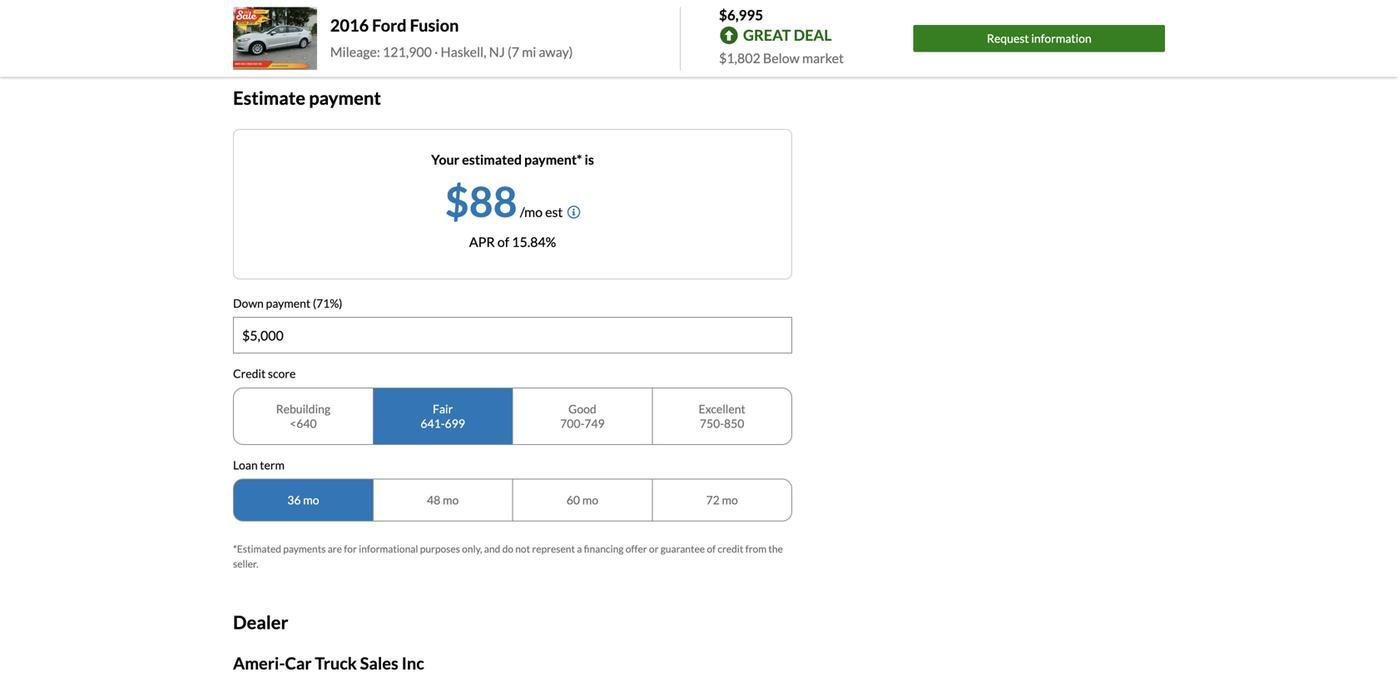 Task type: vqa. For each thing, say whether or not it's contained in the screenshot.
question circle image for Average price on CG
no



Task type: locate. For each thing, give the bounding box(es) containing it.
2 mo from the left
[[443, 493, 459, 508]]

750-
[[700, 417, 724, 431]]

ford
[[372, 15, 407, 35]]

history
[[300, 29, 341, 45]]

mo
[[303, 493, 319, 508], [443, 493, 459, 508], [583, 493, 599, 508], [722, 493, 738, 508]]

1 mo from the left
[[303, 493, 319, 508]]

3 mo from the left
[[583, 493, 599, 508]]

of
[[498, 234, 510, 250], [707, 543, 716, 555]]

est
[[545, 204, 563, 220]]

payment*
[[525, 151, 582, 168]]

749
[[585, 417, 605, 431]]

mo for 48 mo
[[443, 493, 459, 508]]

request information button
[[914, 25, 1166, 52]]

48
[[427, 493, 441, 508]]

850
[[724, 417, 745, 431]]

term
[[260, 458, 285, 472]]

$1,802 below market
[[719, 50, 844, 66]]

0 vertical spatial of
[[498, 234, 510, 250]]

*estimated
[[233, 543, 281, 555]]

mo for 36 mo
[[303, 493, 319, 508]]

informational
[[359, 543, 418, 555]]

good 700-749
[[560, 402, 605, 431]]

dealer
[[233, 612, 288, 634]]

estimated
[[462, 151, 522, 168]]

great
[[743, 26, 791, 44]]

121,900
[[383, 44, 432, 60]]

payment for estimate
[[309, 87, 381, 109]]

·
[[435, 44, 438, 60]]

1 horizontal spatial of
[[707, 543, 716, 555]]

1 vertical spatial of
[[707, 543, 716, 555]]

score
[[268, 367, 296, 381]]

mo for 60 mo
[[583, 493, 599, 508]]

mi
[[522, 44, 536, 60]]

of left credit
[[707, 543, 716, 555]]

0 horizontal spatial of
[[498, 234, 510, 250]]

mo right 36
[[303, 493, 319, 508]]

$1,802
[[719, 50, 761, 66]]

0 vertical spatial payment
[[309, 87, 381, 109]]

4 mo from the left
[[722, 493, 738, 508]]

payment left "(71%)"
[[266, 296, 311, 310]]

2016
[[330, 15, 369, 35]]

mo right 72
[[722, 493, 738, 508]]

payment down mileage:
[[309, 87, 381, 109]]

36
[[287, 493, 301, 508]]

15.84%
[[512, 234, 556, 250]]

not
[[516, 543, 530, 555]]

purposes
[[420, 543, 460, 555]]

estimate payment
[[233, 87, 381, 109]]

36 mo
[[287, 493, 319, 508]]

down
[[233, 296, 264, 310]]

deal
[[794, 26, 832, 44]]

show price history link
[[233, 29, 341, 45]]

ameri-
[[233, 654, 285, 674]]

mo right 48
[[443, 493, 459, 508]]

payments
[[283, 543, 326, 555]]

or
[[649, 543, 659, 555]]

mo right 60
[[583, 493, 599, 508]]

payment for down
[[266, 296, 311, 310]]

of right apr
[[498, 234, 510, 250]]

request
[[987, 31, 1029, 45]]

excellent
[[699, 402, 746, 416]]

market
[[803, 50, 844, 66]]

apr of 15.84%
[[469, 234, 556, 250]]

/mo
[[520, 204, 543, 220]]

show price history
[[233, 29, 341, 45]]

fusion
[[410, 15, 459, 35]]

1 vertical spatial payment
[[266, 296, 311, 310]]

sales
[[360, 654, 399, 674]]

credit score
[[233, 367, 296, 381]]

away)
[[539, 44, 573, 60]]



Task type: describe. For each thing, give the bounding box(es) containing it.
price
[[268, 29, 297, 45]]

$88
[[445, 176, 518, 226]]

truck
[[315, 654, 357, 674]]

48 mo
[[427, 493, 459, 508]]

$6,995
[[719, 6, 764, 23]]

credit
[[718, 543, 744, 555]]

loan
[[233, 458, 258, 472]]

(7
[[508, 44, 519, 60]]

rebuilding <640
[[276, 402, 331, 431]]

2016 ford fusion mileage: 121,900 · haskell, nj (7 mi away)
[[330, 15, 573, 60]]

only,
[[462, 543, 482, 555]]

for
[[344, 543, 357, 555]]

<640
[[290, 417, 317, 431]]

request information
[[987, 31, 1092, 45]]

$88 /mo est
[[445, 176, 563, 226]]

60
[[567, 493, 580, 508]]

mileage:
[[330, 44, 380, 60]]

the
[[769, 543, 783, 555]]

*estimated payments are for informational purposes only, and do not represent a financing offer or guarantee of credit from the seller.
[[233, 543, 783, 570]]

60 mo
[[567, 493, 599, 508]]

represent
[[532, 543, 575, 555]]

credit
[[233, 367, 266, 381]]

are
[[328, 543, 342, 555]]

and
[[484, 543, 501, 555]]

mo for 72 mo
[[722, 493, 738, 508]]

estimate
[[233, 87, 306, 109]]

info circle image
[[567, 205, 581, 219]]

72
[[706, 493, 720, 508]]

haskell,
[[441, 44, 487, 60]]

your
[[431, 151, 460, 168]]

(71%)
[[313, 296, 343, 310]]

great deal
[[743, 26, 832, 44]]

good
[[569, 402, 597, 416]]

641-
[[421, 417, 445, 431]]

do
[[502, 543, 514, 555]]

financing
[[584, 543, 624, 555]]

72 mo
[[706, 493, 738, 508]]

2016 ford fusion image
[[233, 7, 317, 70]]

excellent 750-850
[[699, 402, 746, 431]]

inc
[[402, 654, 424, 674]]

guarantee
[[661, 543, 705, 555]]

information
[[1032, 31, 1092, 45]]

nj
[[489, 44, 505, 60]]

699
[[445, 417, 465, 431]]

below
[[763, 50, 800, 66]]

down payment (71%)
[[233, 296, 343, 310]]

your estimated payment* is
[[431, 151, 594, 168]]

offer
[[626, 543, 647, 555]]

apr
[[469, 234, 495, 250]]

from
[[746, 543, 767, 555]]

fair 641-699
[[421, 402, 465, 431]]

car
[[285, 654, 312, 674]]

loan term
[[233, 458, 285, 472]]

ameri-car truck sales inc link
[[233, 654, 424, 674]]

seller.
[[233, 558, 259, 570]]

ameri-car truck sales inc
[[233, 654, 424, 674]]

is
[[585, 151, 594, 168]]

show
[[233, 29, 265, 45]]

of inside *estimated payments are for informational purposes only, and do not represent a financing offer or guarantee of credit from the seller.
[[707, 543, 716, 555]]

Down payment (71%) text field
[[234, 318, 792, 353]]

700-
[[560, 417, 585, 431]]

a
[[577, 543, 582, 555]]

fair
[[433, 402, 453, 416]]

rebuilding
[[276, 402, 331, 416]]



